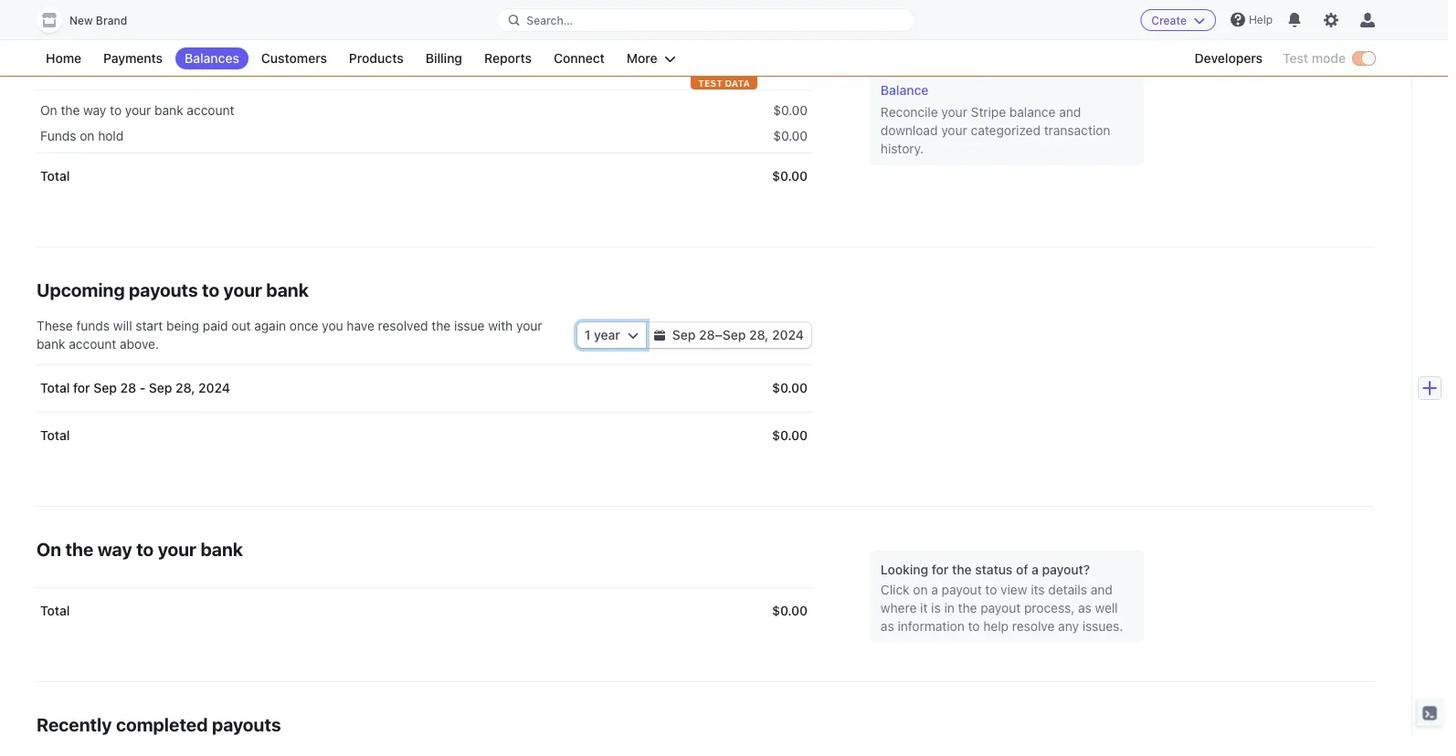 Task type: describe. For each thing, give the bounding box(es) containing it.
have
[[347, 319, 375, 334]]

balance link
[[881, 82, 1133, 100]]

$0.00 for 4th row from the bottom
[[772, 169, 808, 184]]

help
[[984, 619, 1009, 634]]

year
[[594, 328, 620, 343]]

$0.00 for row containing funds on hold
[[773, 129, 808, 144]]

these funds will start being paid out again once you have resolved the issue with your bank account above.
[[37, 319, 542, 352]]

your inside these funds will start being paid out again once you have resolved the issue with your bank account above.
[[516, 319, 542, 334]]

where
[[881, 601, 917, 616]]

1 vertical spatial 28,
[[176, 381, 195, 396]]

categorized
[[971, 123, 1041, 138]]

paid
[[203, 319, 228, 334]]

history.
[[881, 142, 924, 157]]

data
[[725, 78, 750, 88]]

your inside row
[[125, 103, 151, 118]]

Search… search field
[[497, 9, 914, 32]]

new brand
[[69, 14, 127, 27]]

process,
[[1024, 601, 1075, 616]]

click
[[881, 583, 910, 598]]

test
[[698, 78, 723, 88]]

-
[[140, 381, 146, 396]]

svg image up home
[[55, 0, 66, 10]]

help button
[[1223, 5, 1280, 34]]

1 vertical spatial a
[[931, 583, 938, 598]]

customers
[[261, 51, 327, 66]]

of
[[1016, 562, 1028, 578]]

bank inside these funds will start being paid out again once you have resolved the issue with your bank account above.
[[37, 337, 65, 352]]

28 inside row
[[120, 381, 136, 396]]

upcoming payouts to your bank
[[37, 279, 309, 301]]

3 row from the top
[[37, 153, 811, 201]]

–
[[715, 328, 723, 343]]

account inside these funds will start being paid out again once you have resolved the issue with your bank account above.
[[69, 337, 116, 352]]

will
[[113, 319, 132, 334]]

0 horizontal spatial payouts
[[129, 279, 198, 301]]

resolve
[[1012, 619, 1055, 634]]

on the way to your bank account
[[40, 103, 234, 118]]

view
[[1001, 583, 1028, 598]]

$0.00 for row containing total for
[[772, 381, 808, 396]]

reports link
[[475, 48, 541, 69]]

resolved
[[378, 319, 428, 334]]

help
[[1249, 13, 1273, 26]]

mode
[[1312, 51, 1346, 66]]

to inside row
[[110, 103, 122, 118]]

funds on hold
[[40, 129, 124, 144]]

1
[[585, 328, 591, 343]]

way for on the way to your bank account
[[83, 103, 106, 118]]

svg image right create "button" at the top of the page
[[1222, 0, 1233, 11]]

transaction
[[1044, 123, 1111, 138]]

upcoming
[[37, 279, 125, 301]]

connect
[[554, 51, 605, 66]]

total for sep 28 - sep 28, 2024
[[40, 381, 230, 396]]

on inside looking for the status of a payout? click on a payout to view its details and where it is in the payout process, as well as information to help resolve any issues.
[[913, 583, 928, 598]]

details
[[1048, 583, 1087, 598]]

on inside row
[[80, 129, 95, 144]]

2024 inside row
[[198, 381, 230, 396]]

way for on the way to your bank
[[97, 539, 132, 560]]

out
[[232, 319, 251, 334]]

4 total from the top
[[40, 604, 70, 619]]

row containing on the way to your bank account
[[37, 91, 811, 127]]

new brand button
[[37, 7, 145, 33]]

create
[[1152, 14, 1187, 27]]

0 vertical spatial as
[[1078, 601, 1092, 616]]

looking for the status of a payout? click on a payout to view its details and where it is in the payout process, as well as information to help resolve any issues.
[[881, 562, 1123, 634]]

again
[[254, 319, 286, 334]]

home link
[[37, 48, 91, 69]]

balances
[[185, 51, 239, 66]]

sep 28 – sep 28, 2024
[[672, 328, 804, 343]]

usd balance
[[37, 56, 146, 78]]

payments
[[103, 51, 163, 66]]

funds
[[76, 319, 110, 334]]

1 year
[[585, 328, 620, 343]]

above.
[[120, 337, 159, 352]]

balance
[[881, 83, 929, 98]]

start
[[136, 319, 163, 334]]

bank inside grid
[[155, 103, 183, 118]]

reports
[[484, 51, 532, 66]]

these
[[37, 319, 73, 334]]

2 total from the top
[[40, 381, 70, 396]]

information
[[898, 619, 965, 634]]

download
[[881, 123, 938, 138]]

billing
[[426, 51, 462, 66]]

svg image right 1 year popup button
[[654, 330, 665, 341]]

balance inside highlighted report balance reconcile your stripe balance and download your categorized transaction history.
[[1010, 105, 1056, 120]]

0 vertical spatial a
[[1032, 562, 1039, 578]]

1 total from the top
[[40, 169, 70, 184]]

row containing total for
[[37, 365, 811, 413]]

connect link
[[545, 48, 614, 69]]

billing link
[[416, 48, 472, 69]]

stripe
[[971, 105, 1006, 120]]

create button
[[1141, 9, 1216, 31]]

status
[[975, 562, 1013, 578]]

brand
[[96, 14, 127, 27]]

looking
[[881, 562, 929, 578]]

being
[[166, 319, 199, 334]]



Task type: locate. For each thing, give the bounding box(es) containing it.
0 vertical spatial on
[[80, 129, 95, 144]]

a right of
[[1032, 562, 1039, 578]]

to
[[110, 103, 122, 118], [202, 279, 219, 301], [136, 539, 154, 560], [985, 583, 997, 598], [968, 619, 980, 634]]

balances link
[[176, 48, 248, 69]]

account
[[187, 103, 234, 118], [69, 337, 116, 352]]

and up transaction
[[1059, 105, 1081, 120]]

developers
[[1195, 51, 1263, 66]]

as left well
[[1078, 601, 1092, 616]]

reconcile
[[881, 105, 938, 120]]

1 horizontal spatial on
[[913, 583, 928, 598]]

3 total from the top
[[40, 429, 70, 444]]

0 horizontal spatial a
[[931, 583, 938, 598]]

for left -
[[73, 381, 90, 396]]

1 vertical spatial 2024
[[198, 381, 230, 396]]

0 vertical spatial 2024
[[772, 328, 804, 343]]

for for total
[[73, 381, 90, 396]]

4 row from the top
[[37, 365, 811, 413]]

it
[[920, 601, 928, 616]]

grid down the resolved
[[37, 365, 811, 460]]

sep
[[672, 328, 696, 343], [723, 328, 746, 343], [93, 381, 117, 396], [149, 381, 172, 396]]

payouts up start
[[129, 279, 198, 301]]

0 vertical spatial for
[[73, 381, 90, 396]]

is
[[931, 601, 941, 616]]

svg image inside 1 year popup button
[[628, 330, 639, 341]]

0 horizontal spatial balance
[[79, 56, 146, 78]]

0 horizontal spatial 28
[[120, 381, 136, 396]]

well
[[1095, 601, 1118, 616]]

0 horizontal spatial on
[[80, 129, 95, 144]]

products
[[349, 51, 404, 66]]

28,
[[749, 328, 769, 343], [176, 381, 195, 396]]

5 row from the top
[[37, 413, 811, 460]]

1 vertical spatial account
[[69, 337, 116, 352]]

0 vertical spatial 28
[[699, 328, 715, 343]]

way inside row
[[83, 103, 106, 118]]

svg image right year
[[628, 330, 639, 341]]

issues.
[[1083, 619, 1123, 634]]

$0.00 for second row from the bottom of the page
[[772, 429, 808, 444]]

account inside row
[[187, 103, 234, 118]]

Search… text field
[[497, 9, 914, 32]]

test mode
[[1283, 51, 1346, 66]]

bank
[[155, 103, 183, 118], [266, 279, 309, 301], [37, 337, 65, 352], [201, 539, 243, 560]]

1 horizontal spatial and
[[1091, 583, 1113, 598]]

on for on the way to your bank
[[37, 539, 61, 560]]

1 vertical spatial on
[[913, 583, 928, 598]]

the inside these funds will start being paid out again once you have resolved the issue with your bank account above.
[[432, 319, 451, 334]]

balance down brand
[[79, 56, 146, 78]]

hold
[[98, 129, 124, 144]]

for right looking
[[932, 562, 949, 578]]

1 vertical spatial payout
[[981, 601, 1021, 616]]

1 horizontal spatial payouts
[[212, 714, 281, 736]]

for inside looking for the status of a payout? click on a payout to view its details and where it is in the payout process, as well as information to help resolve any issues.
[[932, 562, 949, 578]]

recently completed payouts
[[37, 714, 281, 736]]

grid containing on the way to your bank account
[[37, 91, 811, 201]]

balance
[[79, 56, 146, 78], [1010, 105, 1056, 120]]

1 vertical spatial payouts
[[212, 714, 281, 736]]

new
[[69, 14, 93, 27]]

1 horizontal spatial 28
[[699, 328, 715, 343]]

on left "hold"
[[80, 129, 95, 144]]

products link
[[340, 48, 413, 69]]

on
[[80, 129, 95, 144], [913, 583, 928, 598]]

once
[[290, 319, 319, 334]]

as
[[1078, 601, 1092, 616], [881, 619, 894, 634]]

grid
[[37, 91, 811, 201], [37, 365, 811, 460]]

for for looking
[[932, 562, 949, 578]]

payout up help
[[981, 601, 1021, 616]]

1 vertical spatial balance
[[1010, 105, 1056, 120]]

a up is
[[931, 583, 938, 598]]

balance up categorized
[[1010, 105, 1056, 120]]

$0.00
[[773, 103, 808, 118], [773, 129, 808, 144], [772, 169, 808, 184], [772, 381, 808, 396], [772, 429, 808, 444], [772, 604, 808, 619]]

0 horizontal spatial as
[[881, 619, 894, 634]]

highlighted
[[886, 64, 948, 76]]

test data
[[698, 78, 750, 88]]

0 horizontal spatial 28,
[[176, 381, 195, 396]]

28, right – at top
[[749, 328, 769, 343]]

0 horizontal spatial and
[[1059, 105, 1081, 120]]

row containing funds on hold
[[37, 120, 811, 153]]

0 vertical spatial payouts
[[129, 279, 198, 301]]

its
[[1031, 583, 1045, 598]]

as down where at the right of page
[[881, 619, 894, 634]]

developers link
[[1186, 48, 1272, 69]]

$0.00 for sixth row from the top
[[772, 604, 808, 619]]

the
[[61, 103, 80, 118], [432, 319, 451, 334], [65, 539, 93, 560], [952, 562, 972, 578], [958, 601, 977, 616]]

payout
[[942, 583, 982, 598], [981, 601, 1021, 616]]

row
[[37, 91, 811, 127], [37, 120, 811, 153], [37, 153, 811, 201], [37, 365, 811, 413], [37, 413, 811, 460], [37, 588, 811, 636]]

1 vertical spatial and
[[1091, 583, 1113, 598]]

any
[[1058, 619, 1079, 634]]

1 vertical spatial for
[[932, 562, 949, 578]]

0 vertical spatial and
[[1059, 105, 1081, 120]]

1 grid from the top
[[37, 91, 811, 201]]

search…
[[527, 14, 573, 27]]

2024
[[772, 328, 804, 343], [198, 381, 230, 396]]

completed
[[116, 714, 208, 736]]

0 vertical spatial balance
[[79, 56, 146, 78]]

1 vertical spatial on
[[37, 539, 61, 560]]

grid down billing link
[[37, 91, 811, 201]]

0 vertical spatial grid
[[37, 91, 811, 201]]

payouts
[[129, 279, 198, 301], [212, 714, 281, 736]]

funds
[[40, 129, 76, 144]]

way
[[83, 103, 106, 118], [97, 539, 132, 560]]

28, right -
[[176, 381, 195, 396]]

payouts right completed
[[212, 714, 281, 736]]

customers link
[[252, 48, 336, 69]]

in
[[944, 601, 955, 616]]

0 vertical spatial account
[[187, 103, 234, 118]]

on for on the way to your bank account
[[40, 103, 57, 118]]

total
[[40, 169, 70, 184], [40, 381, 70, 396], [40, 429, 70, 444], [40, 604, 70, 619]]

more button
[[618, 48, 685, 69]]

1 horizontal spatial 28,
[[749, 328, 769, 343]]

account down funds
[[69, 337, 116, 352]]

0 vertical spatial payout
[[942, 583, 982, 598]]

home
[[46, 51, 81, 66]]

1 horizontal spatial a
[[1032, 562, 1039, 578]]

1 horizontal spatial as
[[1078, 601, 1092, 616]]

grid containing total for
[[37, 365, 811, 460]]

payments link
[[94, 48, 172, 69]]

highlighted report balance reconcile your stripe balance and download your categorized transaction history.
[[881, 64, 1111, 157]]

0 horizontal spatial 2024
[[198, 381, 230, 396]]

svg image
[[55, 0, 66, 10], [1222, 0, 1233, 11], [628, 330, 639, 341], [654, 330, 665, 341]]

for
[[73, 381, 90, 396], [932, 562, 949, 578]]

test
[[1283, 51, 1309, 66]]

1 vertical spatial way
[[97, 539, 132, 560]]

0 horizontal spatial account
[[69, 337, 116, 352]]

0 horizontal spatial for
[[73, 381, 90, 396]]

0 vertical spatial 28,
[[749, 328, 769, 343]]

1 horizontal spatial for
[[932, 562, 949, 578]]

0 vertical spatial on
[[40, 103, 57, 118]]

more
[[627, 51, 658, 66]]

2 grid from the top
[[37, 365, 811, 460]]

usd
[[37, 56, 75, 78]]

2024 down paid
[[198, 381, 230, 396]]

issue
[[454, 319, 485, 334]]

and inside highlighted report balance reconcile your stripe balance and download your categorized transaction history.
[[1059, 105, 1081, 120]]

1 horizontal spatial balance
[[1010, 105, 1056, 120]]

$0.00 for row containing on the way to your bank account
[[773, 103, 808, 118]]

1 year button
[[577, 323, 646, 349]]

2 row from the top
[[37, 120, 811, 153]]

1 horizontal spatial 2024
[[772, 328, 804, 343]]

1 row from the top
[[37, 91, 811, 127]]

and inside looking for the status of a payout? click on a payout to view its details and where it is in the payout process, as well as information to help resolve any issues.
[[1091, 583, 1113, 598]]

report
[[951, 64, 983, 76]]

with
[[488, 319, 513, 334]]

on up it
[[913, 583, 928, 598]]

1 vertical spatial as
[[881, 619, 894, 634]]

1 vertical spatial 28
[[120, 381, 136, 396]]

6 row from the top
[[37, 588, 811, 636]]

1 horizontal spatial account
[[187, 103, 234, 118]]

payout?
[[1042, 562, 1090, 578]]

0 vertical spatial way
[[83, 103, 106, 118]]

2024 right – at top
[[772, 328, 804, 343]]

you
[[322, 319, 343, 334]]

recently
[[37, 714, 112, 736]]

account down balances link at the left top
[[187, 103, 234, 118]]

on the way to your bank
[[37, 539, 243, 560]]

1 vertical spatial grid
[[37, 365, 811, 460]]

and up well
[[1091, 583, 1113, 598]]

payout up the in
[[942, 583, 982, 598]]



Task type: vqa. For each thing, say whether or not it's contained in the screenshot.
right INVOICE
no



